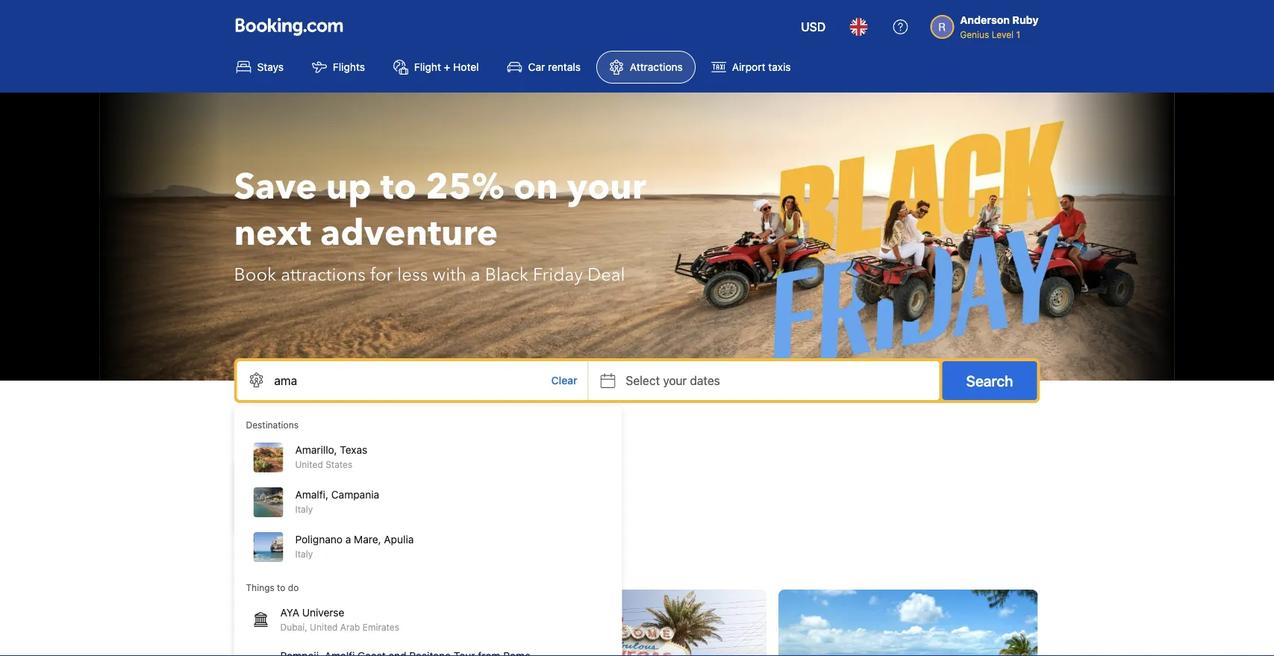 Task type: locate. For each thing, give the bounding box(es) containing it.
to inside save up to 25% on your next adventure book attractions for less with a black friday deal
[[381, 163, 417, 212]]

anderson
[[960, 14, 1010, 26]]

to right up
[[381, 163, 417, 212]]

rentals
[[548, 61, 581, 73]]

italy inside amalfi, campania italy
[[295, 504, 313, 514]]

search button
[[943, 361, 1037, 400]]

polignano
[[295, 533, 343, 546]]

your
[[567, 163, 646, 212], [663, 374, 687, 388]]

campania
[[331, 489, 379, 501]]

0 vertical spatial to
[[381, 163, 417, 212]]

2 italy from the top
[[295, 549, 313, 559]]

car rentals link
[[495, 51, 593, 84]]

your inside save up to 25% on your next adventure book attractions for less with a black friday deal
[[567, 163, 646, 212]]

1 horizontal spatial to
[[381, 163, 417, 212]]

level
[[992, 29, 1014, 40]]

a left mare, on the left bottom of the page
[[346, 533, 351, 546]]

usd button
[[792, 9, 835, 45]]

next
[[234, 209, 311, 258]]

italy
[[295, 504, 313, 514], [295, 549, 313, 559]]

0 horizontal spatial your
[[567, 163, 646, 212]]

0 vertical spatial italy
[[295, 504, 313, 514]]

select your dates
[[626, 374, 720, 388]]

Where are you going? search field
[[237, 361, 588, 400]]

your right on at the left
[[567, 163, 646, 212]]

select
[[626, 374, 660, 388]]

to left 'do'
[[277, 582, 286, 593]]

italy down polignano
[[295, 549, 313, 559]]

a right with
[[471, 262, 481, 287]]

attractions link
[[596, 51, 696, 84]]

1 vertical spatial your
[[663, 374, 687, 388]]

las vegas image
[[507, 590, 767, 656]]

adventure
[[320, 209, 498, 258]]

things to do
[[246, 582, 299, 593]]

ruby
[[1013, 14, 1039, 26]]

recent
[[236, 427, 285, 448]]

things
[[246, 582, 275, 593]]

25%
[[426, 163, 505, 212]]

a inside polignano a mare, apulia italy
[[346, 533, 351, 546]]

to
[[381, 163, 417, 212], [277, 582, 286, 593]]

united
[[295, 459, 323, 470], [310, 622, 338, 632]]

flights link
[[299, 51, 378, 84]]

states
[[326, 459, 353, 470]]

save up to 25% on your next adventure book attractions for less with a black friday deal
[[234, 163, 646, 287]]

clear
[[552, 374, 578, 387]]

attractions
[[281, 262, 366, 287]]

1 italy from the top
[[295, 504, 313, 514]]

united down amarillo,
[[295, 459, 323, 470]]

your account menu anderson ruby genius level 1 element
[[930, 7, 1045, 41]]

0 vertical spatial united
[[295, 459, 323, 470]]

car
[[528, 61, 545, 73]]

your left dates
[[663, 374, 687, 388]]

0 horizontal spatial a
[[346, 533, 351, 546]]

a
[[471, 262, 481, 287], [346, 533, 351, 546]]

united inside aya universe dubai, united arab emirates
[[310, 622, 338, 632]]

1 vertical spatial united
[[310, 622, 338, 632]]

0 horizontal spatial to
[[277, 582, 286, 593]]

italy down amalfi,
[[295, 504, 313, 514]]

search
[[967, 372, 1014, 389]]

0 vertical spatial a
[[471, 262, 481, 287]]

flight + hotel
[[414, 61, 479, 73]]

key west image
[[779, 590, 1038, 656]]

0 vertical spatial your
[[567, 163, 646, 212]]

1 vertical spatial italy
[[295, 549, 313, 559]]

save
[[234, 163, 317, 212]]

universe
[[302, 607, 344, 619]]

friday
[[533, 262, 583, 287]]

clear button
[[541, 361, 588, 400]]

1 horizontal spatial your
[[663, 374, 687, 388]]

united down the universe
[[310, 622, 338, 632]]

1 vertical spatial a
[[346, 533, 351, 546]]

flight + hotel link
[[381, 51, 492, 84]]

1 horizontal spatial a
[[471, 262, 481, 287]]

emirates
[[363, 622, 399, 632]]

amarillo, texas united states
[[295, 444, 368, 470]]

flights
[[333, 61, 365, 73]]

nearby
[[236, 557, 289, 578]]

texas
[[340, 444, 368, 456]]



Task type: vqa. For each thing, say whether or not it's contained in the screenshot.
property
no



Task type: describe. For each thing, give the bounding box(es) containing it.
dates
[[690, 374, 720, 388]]

destinations
[[293, 557, 381, 578]]

flight
[[414, 61, 441, 73]]

italy inside polignano a mare, apulia italy
[[295, 549, 313, 559]]

deal
[[588, 262, 625, 287]]

a inside save up to 25% on your next adventure book attractions for less with a black friday deal
[[471, 262, 481, 287]]

polignano a mare, apulia italy
[[295, 533, 414, 559]]

taxis
[[768, 61, 791, 73]]

amarillo,
[[295, 444, 337, 456]]

amalfi,
[[295, 489, 329, 501]]

attractions
[[630, 61, 683, 73]]

new york image
[[236, 590, 495, 656]]

with
[[433, 262, 467, 287]]

aya universe dubai, united arab emirates
[[280, 607, 399, 632]]

airport taxis
[[732, 61, 791, 73]]

+
[[444, 61, 450, 73]]

do
[[288, 582, 299, 593]]

united inside amarillo, texas united states
[[295, 459, 323, 470]]

car rentals
[[528, 61, 581, 73]]

black
[[485, 262, 529, 287]]

nearby destinations
[[236, 557, 381, 578]]

destinations
[[246, 420, 299, 430]]

anderson ruby genius level 1
[[960, 14, 1039, 40]]

airport
[[732, 61, 766, 73]]

recent searches
[[236, 427, 352, 448]]

genius
[[960, 29, 990, 40]]

amalfi, campania italy
[[295, 489, 379, 514]]

apulia
[[384, 533, 414, 546]]

on
[[514, 163, 558, 212]]

usd
[[801, 20, 826, 34]]

arab
[[340, 622, 360, 632]]

airport taxis link
[[699, 51, 804, 84]]

stays
[[257, 61, 284, 73]]

aya
[[280, 607, 299, 619]]

stays link
[[224, 51, 296, 84]]

hotel
[[453, 61, 479, 73]]

less
[[397, 262, 428, 287]]

1
[[1017, 29, 1021, 40]]

dubai,
[[280, 622, 307, 632]]

for
[[370, 262, 393, 287]]

booking.com image
[[236, 18, 343, 36]]

book
[[234, 262, 276, 287]]

1 vertical spatial to
[[277, 582, 286, 593]]

searches
[[289, 427, 352, 448]]

mare,
[[354, 533, 381, 546]]

up
[[326, 163, 372, 212]]



